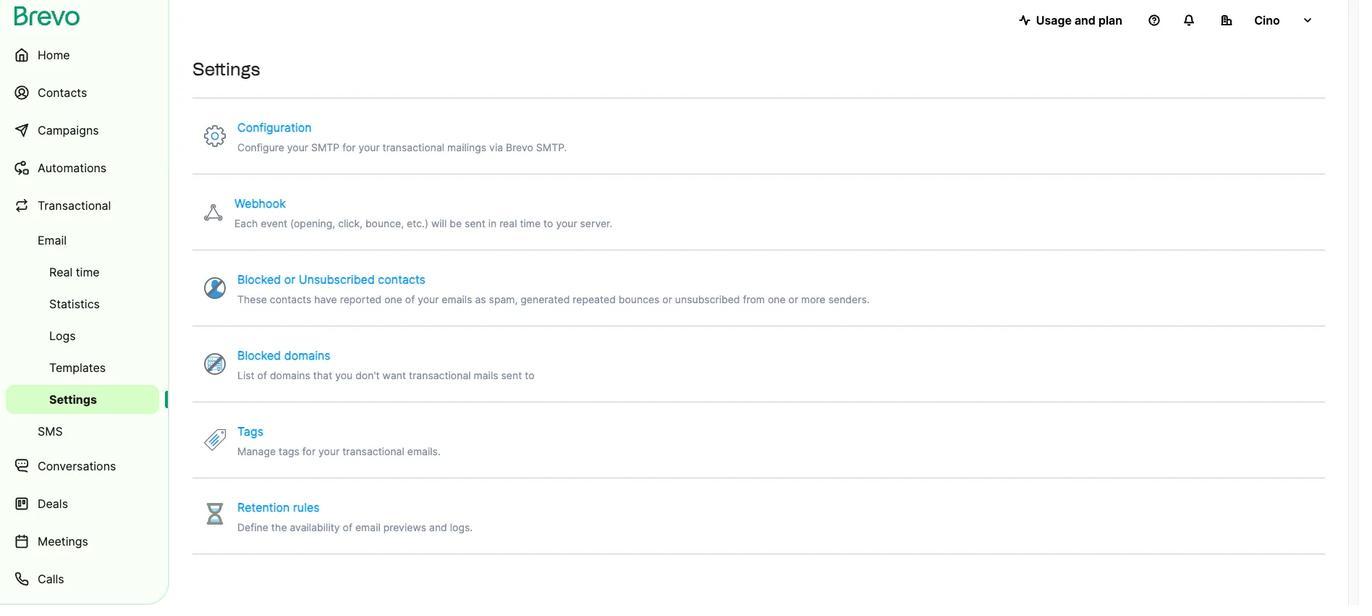 Task type: vqa. For each thing, say whether or not it's contained in the screenshot.


Task type: locate. For each thing, give the bounding box(es) containing it.
2 one from the left
[[768, 293, 786, 305]]

automations
[[38, 161, 107, 175]]

to right real at top left
[[544, 217, 553, 229]]

contacts up reported
[[378, 272, 426, 287]]

transactional right the want
[[409, 369, 471, 382]]

2 vertical spatial of
[[343, 521, 353, 534]]

0 horizontal spatial or
[[284, 272, 296, 287]]

real
[[500, 217, 517, 229]]

2 blocked from the top
[[237, 348, 281, 363]]

settings link
[[6, 385, 159, 414]]

1 vertical spatial blocked
[[237, 348, 281, 363]]

configuration configure your smtp for your transactional mailings via brevo smtp.
[[237, 120, 567, 153]]

to inside blocked domains list of domains that you don't want transactional mails sent to
[[525, 369, 535, 382]]

sent right mails at the bottom of page
[[501, 369, 522, 382]]

conversations link
[[6, 449, 159, 484]]

hourglass half image
[[204, 503, 226, 524]]

availability
[[290, 521, 340, 534]]

blocked up these
[[237, 272, 281, 287]]

2 horizontal spatial of
[[405, 293, 415, 305]]

0 vertical spatial to
[[544, 217, 553, 229]]

or left more
[[789, 293, 799, 305]]

have
[[314, 293, 337, 305]]

bounce,
[[365, 217, 404, 229]]

repeated
[[573, 293, 616, 305]]

transactional link
[[6, 188, 159, 223]]

cino
[[1255, 13, 1280, 28]]

transactional left the emails.
[[343, 445, 405, 458]]

time right real at top left
[[520, 217, 541, 229]]

2 vertical spatial transactional
[[343, 445, 405, 458]]

0 horizontal spatial one
[[385, 293, 402, 305]]

time inside 'link'
[[76, 265, 100, 279]]

0 vertical spatial for
[[343, 141, 356, 153]]

webhook
[[235, 196, 286, 211]]

blocked up list
[[237, 348, 281, 363]]

time
[[520, 217, 541, 229], [76, 265, 100, 279]]

group image
[[207, 503, 223, 524]]

1 vertical spatial settings
[[49, 392, 97, 407]]

1 horizontal spatial sent
[[501, 369, 522, 382]]

1 vertical spatial to
[[525, 369, 535, 382]]

tags
[[279, 445, 300, 458]]

1 blocked from the top
[[237, 272, 281, 287]]

0 horizontal spatial settings
[[49, 392, 97, 407]]

spam,
[[489, 293, 518, 305]]

blocked or unsubscribed contacts these contacts have reported one of your emails as spam, generated repeated bounces or unsubscribed from one or more senders.
[[237, 272, 870, 305]]

meetings
[[38, 534, 88, 549]]

1 vertical spatial of
[[257, 369, 267, 382]]

0 horizontal spatial time
[[76, 265, 100, 279]]

0 vertical spatial contacts
[[378, 272, 426, 287]]

0 vertical spatial and
[[1075, 13, 1096, 28]]

1 horizontal spatial and
[[1075, 13, 1096, 28]]

templates link
[[6, 353, 159, 382]]

and
[[1075, 13, 1096, 28], [429, 521, 447, 534]]

from
[[743, 293, 765, 305]]

configuration image
[[204, 125, 226, 147]]

time right real
[[76, 265, 100, 279]]

0 horizontal spatial to
[[525, 369, 535, 382]]

transactional
[[383, 141, 445, 153], [409, 369, 471, 382], [343, 445, 405, 458]]

0 vertical spatial sent
[[465, 217, 486, 229]]

logs.
[[450, 521, 473, 534]]

real
[[49, 265, 73, 279]]

blocked domains image
[[204, 353, 226, 375]]

contacts left have
[[270, 293, 311, 305]]

one right 'from' at the right of the page
[[768, 293, 786, 305]]

one
[[385, 293, 402, 305], [768, 293, 786, 305]]

contacts link
[[6, 75, 159, 110]]

blocked inside blocked domains list of domains that you don't want transactional mails sent to
[[237, 348, 281, 363]]

transactional inside tags manage tags for your transactional emails.
[[343, 445, 405, 458]]

of left email
[[343, 521, 353, 534]]

unsubscribed
[[299, 272, 375, 287]]

unsubscribed
[[675, 293, 740, 305]]

1 vertical spatial sent
[[501, 369, 522, 382]]

1 vertical spatial contacts
[[270, 293, 311, 305]]

domains left "that"
[[270, 369, 310, 382]]

1 vertical spatial and
[[429, 521, 447, 534]]

0 horizontal spatial sent
[[465, 217, 486, 229]]

sent left in
[[465, 217, 486, 229]]

and left the plan on the right top of the page
[[1075, 13, 1096, 28]]

usage
[[1036, 13, 1072, 28]]

1 horizontal spatial time
[[520, 217, 541, 229]]

blocked for blocked or unsubscribed contacts
[[237, 272, 281, 287]]

or right bounces at the left of the page
[[663, 293, 672, 305]]

sent
[[465, 217, 486, 229], [501, 369, 522, 382]]

sms link
[[6, 417, 159, 446]]

campaigns link
[[6, 113, 159, 148]]

email link
[[6, 226, 159, 255]]

1 horizontal spatial for
[[343, 141, 356, 153]]

blocked
[[237, 272, 281, 287], [237, 348, 281, 363]]

home link
[[6, 38, 159, 72]]

0 vertical spatial blocked
[[237, 272, 281, 287]]

manage
[[237, 445, 276, 458]]

conversations
[[38, 459, 116, 473]]

meetings link
[[6, 524, 159, 559]]

real time
[[49, 265, 100, 279]]

time inside webhook each event (opening, click, bounce, etc.) will be sent in real time to your server.
[[520, 217, 541, 229]]

to right mails at the bottom of page
[[525, 369, 535, 382]]

0 vertical spatial of
[[405, 293, 415, 305]]

smtp
[[311, 141, 340, 153]]

1 horizontal spatial of
[[343, 521, 353, 534]]

settings up configuration image
[[193, 59, 260, 80]]

these
[[237, 293, 267, 305]]

for right the smtp at the top of the page
[[343, 141, 356, 153]]

for
[[343, 141, 356, 153], [302, 445, 316, 458]]

sent inside blocked domains list of domains that you don't want transactional mails sent to
[[501, 369, 522, 382]]

your left the smtp at the top of the page
[[287, 141, 308, 153]]

of right list
[[257, 369, 267, 382]]

settings down templates
[[49, 392, 97, 407]]

1 vertical spatial for
[[302, 445, 316, 458]]

0 horizontal spatial and
[[429, 521, 447, 534]]

0 vertical spatial time
[[520, 217, 541, 229]]

1 vertical spatial time
[[76, 265, 100, 279]]

of left emails
[[405, 293, 415, 305]]

or
[[284, 272, 296, 287], [663, 293, 672, 305], [789, 293, 799, 305]]

of inside blocked domains list of domains that you don't want transactional mails sent to
[[257, 369, 267, 382]]

your left emails
[[418, 293, 439, 305]]

one right reported
[[385, 293, 402, 305]]

webhook image
[[204, 204, 223, 221]]

statistics
[[49, 297, 100, 311]]

sms
[[38, 424, 63, 439]]

calls link
[[6, 562, 159, 597]]

1 horizontal spatial one
[[768, 293, 786, 305]]

don't
[[356, 369, 380, 382]]

0 vertical spatial transactional
[[383, 141, 445, 153]]

emails.
[[407, 445, 441, 458]]

transactional left mailings
[[383, 141, 445, 153]]

more
[[801, 293, 826, 305]]

cino button
[[1210, 6, 1326, 35]]

email
[[38, 233, 67, 248]]

domains up "that"
[[284, 348, 331, 363]]

contacts
[[378, 272, 426, 287], [270, 293, 311, 305]]

previews
[[383, 521, 426, 534]]

campaigns
[[38, 123, 99, 138]]

blocked inside blocked or unsubscribed contacts these contacts have reported one of your emails as spam, generated repeated bounces or unsubscribed from one or more senders.
[[237, 272, 281, 287]]

to
[[544, 217, 553, 229], [525, 369, 535, 382]]

your right tags
[[319, 445, 340, 458]]

and left logs. at the left bottom of the page
[[429, 521, 447, 534]]

list
[[237, 369, 255, 382]]

configure
[[237, 141, 284, 153]]

rules
[[293, 500, 320, 515]]

your inside webhook each event (opening, click, bounce, etc.) will be sent in real time to your server.
[[556, 217, 577, 229]]

will
[[431, 217, 447, 229]]

domains
[[284, 348, 331, 363], [270, 369, 310, 382]]

automations link
[[6, 151, 159, 185]]

your left server.
[[556, 217, 577, 229]]

calls
[[38, 572, 64, 586]]

smtp.
[[536, 141, 567, 153]]

deals link
[[6, 486, 159, 521]]

senders.
[[829, 293, 870, 305]]

1 horizontal spatial settings
[[193, 59, 260, 80]]

0 horizontal spatial of
[[257, 369, 267, 382]]

blocked for blocked domains
[[237, 348, 281, 363]]

for right tags
[[302, 445, 316, 458]]

1 horizontal spatial to
[[544, 217, 553, 229]]

0 horizontal spatial for
[[302, 445, 316, 458]]

to inside webhook each event (opening, click, bounce, etc.) will be sent in real time to your server.
[[544, 217, 553, 229]]

your
[[287, 141, 308, 153], [359, 141, 380, 153], [556, 217, 577, 229], [418, 293, 439, 305], [319, 445, 340, 458]]

bounces
[[619, 293, 660, 305]]

or left unsubscribed
[[284, 272, 296, 287]]

1 vertical spatial transactional
[[409, 369, 471, 382]]



Task type: describe. For each thing, give the bounding box(es) containing it.
your right the smtp at the top of the page
[[359, 141, 380, 153]]

real time link
[[6, 258, 159, 287]]

email
[[355, 521, 381, 534]]

0 horizontal spatial contacts
[[270, 293, 311, 305]]

generated
[[521, 293, 570, 305]]

of inside blocked or unsubscribed contacts these contacts have reported one of your emails as spam, generated repeated bounces or unsubscribed from one or more senders.
[[405, 293, 415, 305]]

via
[[489, 141, 503, 153]]

click,
[[338, 217, 363, 229]]

your inside tags manage tags for your transactional emails.
[[319, 445, 340, 458]]

deals
[[38, 497, 68, 511]]

contacts
[[38, 85, 87, 100]]

mails
[[474, 369, 498, 382]]

tags image
[[204, 429, 226, 451]]

transactional inside blocked domains list of domains that you don't want transactional mails sent to
[[409, 369, 471, 382]]

1 one from the left
[[385, 293, 402, 305]]

for inside tags manage tags for your transactional emails.
[[302, 445, 316, 458]]

plan
[[1099, 13, 1123, 28]]

emails
[[442, 293, 472, 305]]

1 vertical spatial domains
[[270, 369, 310, 382]]

0 vertical spatial domains
[[284, 348, 331, 363]]

and inside the usage and plan button
[[1075, 13, 1096, 28]]

of inside retention rules define the availability of email previews and logs.
[[343, 521, 353, 534]]

statistics link
[[6, 290, 159, 319]]

event
[[261, 217, 288, 229]]

templates
[[49, 361, 106, 375]]

be
[[450, 217, 462, 229]]

1 horizontal spatial contacts
[[378, 272, 426, 287]]

webhook each event (opening, click, bounce, etc.) will be sent in real time to your server.
[[235, 196, 613, 229]]

configuration
[[237, 120, 312, 135]]

mailings
[[447, 141, 487, 153]]

in
[[488, 217, 497, 229]]

that
[[313, 369, 332, 382]]

transactional inside configuration configure your smtp for your transactional mailings via brevo smtp.
[[383, 141, 445, 153]]

logs link
[[6, 321, 159, 350]]

tags
[[237, 424, 264, 439]]

1 horizontal spatial or
[[663, 293, 672, 305]]

retention rules define the availability of email previews and logs.
[[237, 500, 473, 534]]

define
[[237, 521, 269, 534]]

for inside configuration configure your smtp for your transactional mailings via brevo smtp.
[[343, 141, 356, 153]]

sent inside webhook each event (opening, click, bounce, etc.) will be sent in real time to your server.
[[465, 217, 486, 229]]

brevo
[[506, 141, 533, 153]]

server.
[[580, 217, 613, 229]]

reported
[[340, 293, 382, 305]]

logs
[[49, 329, 76, 343]]

(opening,
[[290, 217, 335, 229]]

retention
[[237, 500, 290, 515]]

usage and plan button
[[1007, 6, 1134, 35]]

2 horizontal spatial or
[[789, 293, 799, 305]]

as
[[475, 293, 486, 305]]

blocked or unsubscribed contacts image
[[204, 277, 226, 299]]

etc.)
[[407, 217, 429, 229]]

0 vertical spatial settings
[[193, 59, 260, 80]]

tags manage tags for your transactional emails.
[[237, 424, 441, 458]]

the
[[271, 521, 287, 534]]

each
[[235, 217, 258, 229]]

your inside blocked or unsubscribed contacts these contacts have reported one of your emails as spam, generated repeated bounces or unsubscribed from one or more senders.
[[418, 293, 439, 305]]

home
[[38, 48, 70, 62]]

want
[[383, 369, 406, 382]]

blocked domains list of domains that you don't want transactional mails sent to
[[237, 348, 535, 382]]

transactional
[[38, 198, 111, 213]]

usage and plan
[[1036, 13, 1123, 28]]

you
[[335, 369, 353, 382]]

and inside retention rules define the availability of email previews and logs.
[[429, 521, 447, 534]]



